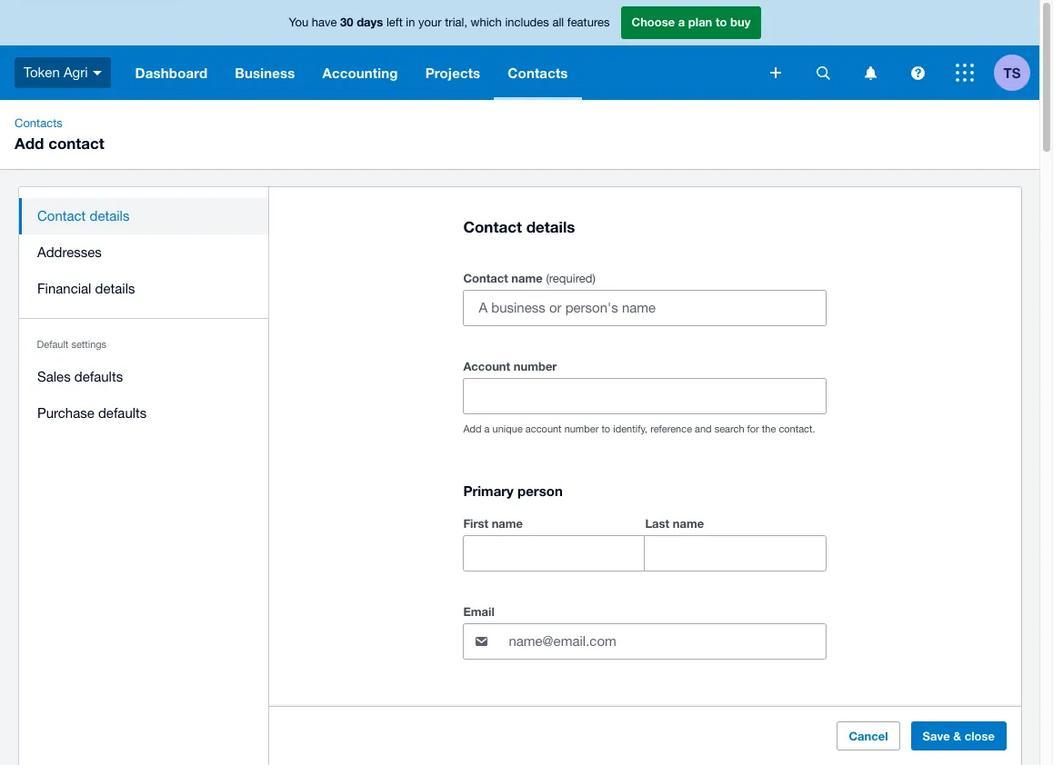 Task type: describe. For each thing, give the bounding box(es) containing it.
add inside contacts add contact
[[15, 134, 44, 153]]

plan
[[688, 15, 712, 29]]

(required)
[[546, 272, 596, 286]]

sales
[[37, 369, 71, 385]]

you
[[289, 16, 308, 29]]

token agri
[[24, 64, 88, 80]]

unique
[[493, 424, 523, 435]]

accounting
[[322, 65, 398, 81]]

contact.
[[779, 424, 815, 435]]

Account number field
[[464, 379, 826, 414]]

financial details link
[[19, 271, 269, 307]]

contact name (required)
[[463, 271, 596, 286]]

default settings
[[37, 339, 107, 350]]

save & close
[[923, 729, 995, 744]]

search
[[715, 424, 744, 435]]

1 horizontal spatial number
[[564, 424, 599, 435]]

choose a plan to buy
[[632, 15, 751, 29]]

&
[[953, 729, 961, 744]]

additional people
[[463, 707, 577, 723]]

default
[[37, 339, 69, 350]]

dashboard
[[135, 65, 208, 81]]

projects button
[[412, 45, 494, 100]]

contacts link
[[7, 115, 70, 133]]

svg image inside token agri popup button
[[92, 71, 101, 75]]

account
[[526, 424, 562, 435]]

financial
[[37, 281, 91, 296]]

a for choose
[[678, 15, 685, 29]]

contact up contact name (required)
[[463, 217, 522, 237]]

save
[[923, 729, 950, 744]]

addresses
[[37, 245, 102, 260]]

features
[[567, 16, 610, 29]]

banner containing ts
[[0, 0, 1040, 100]]

reference
[[650, 424, 692, 435]]

cancel
[[849, 729, 888, 744]]

token
[[24, 64, 60, 80]]

1 horizontal spatial svg image
[[770, 67, 781, 78]]

contact inside menu
[[37, 208, 86, 224]]

you have 30 days left in your trial, which includes all features
[[289, 15, 610, 29]]

ts
[[1004, 64, 1021, 80]]

close
[[965, 729, 995, 744]]

0 horizontal spatial to
[[602, 424, 610, 435]]

the
[[762, 424, 776, 435]]

contacts button
[[494, 45, 582, 100]]

purchase
[[37, 406, 94, 421]]

2 horizontal spatial svg image
[[816, 66, 830, 80]]

token agri button
[[0, 45, 121, 100]]

addresses link
[[19, 235, 269, 271]]

contacts for contacts add contact
[[15, 116, 63, 130]]

contacts add contact
[[15, 116, 104, 153]]



Task type: vqa. For each thing, say whether or not it's contained in the screenshot.
details for Financial details link
yes



Task type: locate. For each thing, give the bounding box(es) containing it.
purchase defaults link
[[19, 396, 269, 432]]

add down contacts link on the top left
[[15, 134, 44, 153]]

contact details link
[[19, 198, 269, 235]]

to left buy
[[716, 15, 727, 29]]

name right last
[[673, 517, 704, 531]]

contact details up the 'addresses'
[[37, 208, 130, 224]]

name for contact
[[511, 271, 543, 286]]

1 horizontal spatial add
[[463, 424, 482, 435]]

days
[[357, 15, 383, 29]]

group containing first name
[[463, 513, 827, 572]]

first name
[[463, 517, 523, 531]]

0 horizontal spatial contact details
[[37, 208, 130, 224]]

defaults for purchase defaults
[[98, 406, 147, 421]]

number right account
[[564, 424, 599, 435]]

0 horizontal spatial add
[[15, 134, 44, 153]]

account number
[[463, 359, 557, 374]]

primary person
[[463, 483, 563, 499]]

svg image
[[956, 64, 974, 82], [864, 66, 876, 80], [911, 66, 924, 80]]

choose
[[632, 15, 675, 29]]

details up (required)
[[526, 217, 575, 237]]

1 vertical spatial number
[[564, 424, 599, 435]]

agri
[[64, 64, 88, 80]]

contacts
[[508, 65, 568, 81], [15, 116, 63, 130]]

contact details inside menu
[[37, 208, 130, 224]]

defaults for sales defaults
[[74, 369, 123, 385]]

projects
[[425, 65, 480, 81]]

name for first
[[492, 517, 523, 531]]

contact left (required)
[[463, 271, 508, 286]]

svg image
[[816, 66, 830, 80], [770, 67, 781, 78], [92, 71, 101, 75]]

name right first
[[492, 517, 523, 531]]

0 horizontal spatial svg image
[[864, 66, 876, 80]]

all
[[552, 16, 564, 29]]

last name
[[645, 517, 704, 531]]

contact
[[37, 208, 86, 224], [463, 217, 522, 237], [463, 271, 508, 286]]

contacts up contact
[[15, 116, 63, 130]]

group
[[463, 513, 827, 572]]

add left unique
[[463, 424, 482, 435]]

first
[[463, 517, 488, 531]]

details down addresses link
[[95, 281, 135, 296]]

a left plan
[[678, 15, 685, 29]]

0 horizontal spatial a
[[484, 424, 490, 435]]

a
[[678, 15, 685, 29], [484, 424, 490, 435]]

trial,
[[445, 16, 467, 29]]

menu
[[19, 187, 269, 443]]

last
[[645, 517, 669, 531]]

buy
[[730, 15, 751, 29]]

0 vertical spatial a
[[678, 15, 685, 29]]

0 vertical spatial to
[[716, 15, 727, 29]]

sales defaults link
[[19, 359, 269, 396]]

to left the identify,
[[602, 424, 610, 435]]

details
[[90, 208, 130, 224], [526, 217, 575, 237], [95, 281, 135, 296]]

menu containing contact details
[[19, 187, 269, 443]]

contact details
[[37, 208, 130, 224], [463, 217, 575, 237]]

contact
[[48, 134, 104, 153]]

0 horizontal spatial number
[[514, 359, 557, 374]]

1 horizontal spatial contacts
[[508, 65, 568, 81]]

defaults down settings
[[74, 369, 123, 385]]

Email text field
[[507, 625, 826, 660]]

person
[[518, 483, 563, 499]]

0 vertical spatial defaults
[[74, 369, 123, 385]]

1 horizontal spatial a
[[678, 15, 685, 29]]

0 horizontal spatial svg image
[[92, 71, 101, 75]]

1 horizontal spatial svg image
[[911, 66, 924, 80]]

defaults down sales defaults link
[[98, 406, 147, 421]]

and
[[695, 424, 712, 435]]

1 vertical spatial a
[[484, 424, 490, 435]]

add a unique account number to identify, reference and search for the contact.
[[463, 424, 815, 435]]

number right "account"
[[514, 359, 557, 374]]

name
[[511, 271, 543, 286], [492, 517, 523, 531], [673, 517, 704, 531]]

A business or person's name field
[[464, 291, 826, 326]]

ts button
[[994, 45, 1040, 100]]

1 vertical spatial add
[[463, 424, 482, 435]]

a left unique
[[484, 424, 490, 435]]

identify,
[[613, 424, 648, 435]]

sales defaults
[[37, 369, 123, 385]]

financial details
[[37, 281, 135, 296]]

accounting button
[[309, 45, 412, 100]]

email
[[463, 605, 495, 620]]

left
[[386, 16, 403, 29]]

dashboard link
[[121, 45, 221, 100]]

additional
[[463, 707, 529, 723]]

settings
[[72, 339, 107, 350]]

defaults
[[74, 369, 123, 385], [98, 406, 147, 421]]

0 horizontal spatial contacts
[[15, 116, 63, 130]]

cancel button
[[837, 722, 900, 751]]

banner
[[0, 0, 1040, 100]]

to
[[716, 15, 727, 29], [602, 424, 610, 435]]

1 horizontal spatial to
[[716, 15, 727, 29]]

contact up the 'addresses'
[[37, 208, 86, 224]]

0 vertical spatial add
[[15, 134, 44, 153]]

includes
[[505, 16, 549, 29]]

purchase defaults
[[37, 406, 147, 421]]

0 vertical spatial number
[[514, 359, 557, 374]]

business
[[235, 65, 295, 81]]

contacts down includes
[[508, 65, 568, 81]]

First name field
[[464, 537, 644, 571]]

contacts for contacts
[[508, 65, 568, 81]]

which
[[471, 16, 502, 29]]

details for financial details link
[[95, 281, 135, 296]]

number
[[514, 359, 557, 374], [564, 424, 599, 435]]

in
[[406, 16, 415, 29]]

your
[[418, 16, 442, 29]]

contacts inside popup button
[[508, 65, 568, 81]]

1 vertical spatial defaults
[[98, 406, 147, 421]]

for
[[747, 424, 759, 435]]

a for add
[[484, 424, 490, 435]]

1 vertical spatial to
[[602, 424, 610, 435]]

name for last
[[673, 517, 704, 531]]

name left (required)
[[511, 271, 543, 286]]

add
[[15, 134, 44, 153], [463, 424, 482, 435]]

Last name field
[[645, 537, 826, 571]]

details for contact details link
[[90, 208, 130, 224]]

30
[[340, 15, 353, 29]]

2 horizontal spatial svg image
[[956, 64, 974, 82]]

0 vertical spatial contacts
[[508, 65, 568, 81]]

people
[[533, 707, 577, 723]]

1 vertical spatial contacts
[[15, 116, 63, 130]]

contact details up contact name (required)
[[463, 217, 575, 237]]

have
[[312, 16, 337, 29]]

business button
[[221, 45, 309, 100]]

save & close button
[[911, 722, 1007, 751]]

contacts inside contacts add contact
[[15, 116, 63, 130]]

account
[[463, 359, 510, 374]]

1 horizontal spatial contact details
[[463, 217, 575, 237]]

primary
[[463, 483, 514, 499]]

details up addresses link
[[90, 208, 130, 224]]



